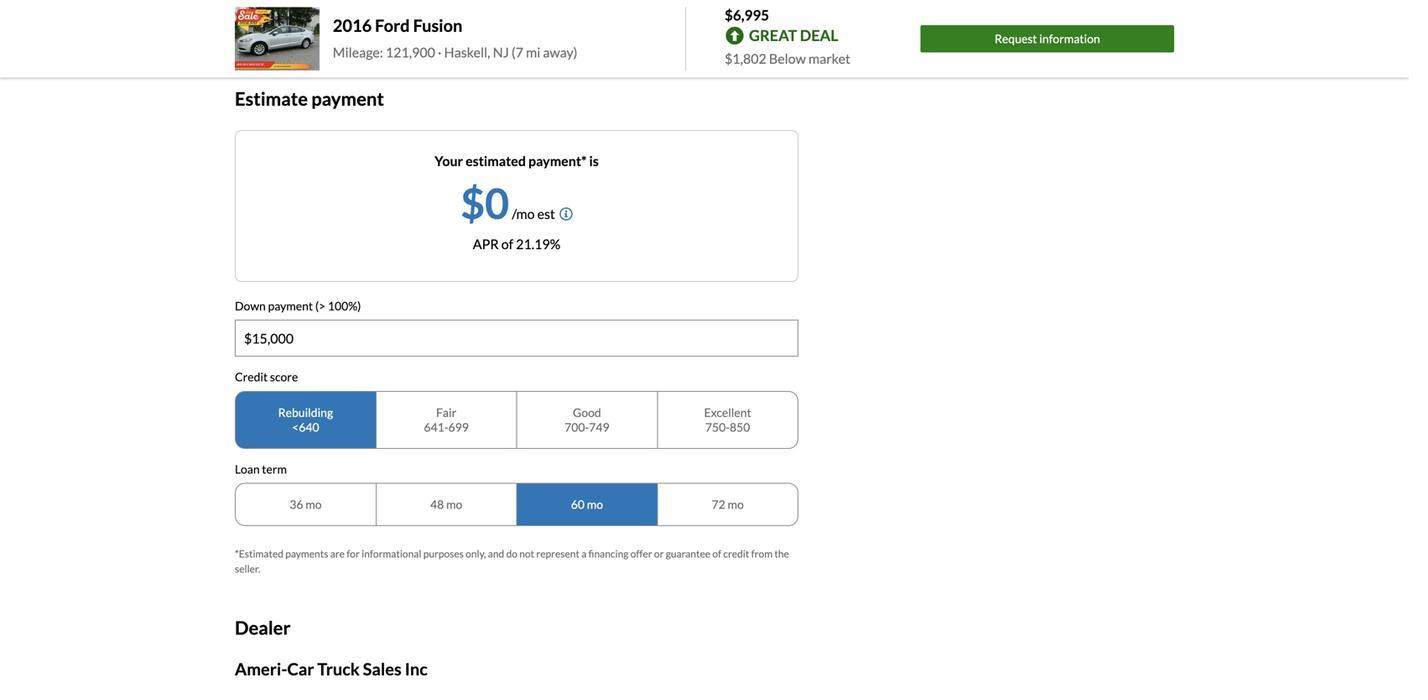 Task type: describe. For each thing, give the bounding box(es) containing it.
term
[[262, 462, 287, 476]]

700-
[[565, 420, 589, 434]]

car
[[287, 659, 314, 679]]

mo for 72 mo
[[728, 497, 744, 512]]

36 mo
[[290, 497, 322, 512]]

fusion
[[413, 15, 463, 36]]

mileage:
[[333, 44, 383, 60]]

60
[[571, 497, 585, 512]]

excellent 750-850
[[704, 405, 752, 434]]

$6,995
[[725, 6, 770, 23]]

apr of 21.19%
[[473, 236, 561, 252]]

0 vertical spatial of
[[502, 236, 514, 252]]

72 mo
[[712, 497, 744, 512]]

request
[[995, 32, 1038, 46]]

only,
[[466, 548, 486, 560]]

rebuilding
[[278, 405, 333, 419]]

score
[[270, 370, 298, 384]]

·
[[438, 44, 442, 60]]

below
[[769, 50, 806, 67]]

great
[[749, 26, 797, 45]]

loan term
[[235, 462, 287, 476]]

estimate
[[235, 88, 308, 109]]

rebuilding <640
[[278, 405, 333, 434]]

history
[[302, 29, 344, 45]]

info circle image
[[560, 207, 573, 220]]

request information button
[[921, 25, 1175, 53]]

48
[[430, 497, 444, 512]]

a
[[582, 548, 587, 560]]

guarantee
[[666, 548, 711, 560]]

641-
[[424, 420, 449, 434]]

credit
[[724, 548, 750, 560]]

and
[[488, 548, 505, 560]]

represent
[[537, 548, 580, 560]]

Down payment (> 100%) text field
[[236, 321, 798, 356]]

nj
[[493, 44, 509, 60]]

financing
[[589, 548, 629, 560]]

sales
[[363, 659, 402, 679]]

good
[[573, 405, 601, 419]]

$1,802 below market
[[725, 50, 851, 67]]

credit score
[[235, 370, 298, 384]]

information
[[1040, 32, 1101, 46]]

your estimated payment* is
[[435, 153, 599, 169]]

121,900
[[386, 44, 435, 60]]

loan
[[235, 462, 260, 476]]

the
[[775, 548, 789, 560]]

2016 ford fusion mileage: 121,900 · haskell, nj (7 mi away)
[[333, 15, 578, 60]]

inc
[[405, 659, 428, 679]]

great deal
[[749, 26, 839, 45]]

down payment (> 100%)
[[235, 299, 361, 313]]

<640
[[292, 420, 319, 434]]

72
[[712, 497, 726, 512]]

*estimated
[[235, 548, 284, 560]]

market
[[809, 50, 851, 67]]

informational
[[362, 548, 422, 560]]

$0
[[461, 177, 509, 228]]

show
[[235, 29, 267, 45]]

mi
[[526, 44, 541, 60]]

purposes
[[424, 548, 464, 560]]

850
[[730, 420, 751, 434]]

ameri-
[[235, 659, 287, 679]]

2016 ford fusion image
[[235, 7, 320, 71]]

payment*
[[529, 153, 587, 169]]

100%)
[[328, 299, 361, 313]]

estimate payment
[[235, 88, 384, 109]]



Task type: vqa. For each thing, say whether or not it's contained in the screenshot.
Marketing at the left bottom of page
no



Task type: locate. For each thing, give the bounding box(es) containing it.
750-
[[706, 420, 730, 434]]

1 vertical spatial payment
[[268, 299, 313, 313]]

of left credit
[[713, 548, 722, 560]]

of
[[502, 236, 514, 252], [713, 548, 722, 560]]

down
[[235, 299, 266, 313]]

mo right 48
[[446, 497, 463, 512]]

truck
[[318, 659, 360, 679]]

good 700-749
[[565, 405, 610, 434]]

0 horizontal spatial of
[[502, 236, 514, 252]]

mo for 36 mo
[[306, 497, 322, 512]]

apr
[[473, 236, 499, 252]]

2 mo from the left
[[446, 497, 463, 512]]

mo right 72
[[728, 497, 744, 512]]

mo right 36
[[306, 497, 322, 512]]

not
[[520, 548, 535, 560]]

699
[[449, 420, 469, 434]]

(7
[[512, 44, 524, 60]]

fair
[[436, 405, 457, 419]]

payment for down
[[268, 299, 313, 313]]

credit
[[235, 370, 268, 384]]

for
[[347, 548, 360, 560]]

48 mo
[[430, 497, 463, 512]]

show price history
[[235, 29, 344, 45]]

749
[[589, 420, 610, 434]]

4 mo from the left
[[728, 497, 744, 512]]

price
[[270, 29, 299, 45]]

excellent
[[704, 405, 752, 419]]

fair 641-699
[[424, 405, 469, 434]]

mo for 60 mo
[[587, 497, 603, 512]]

dealer
[[235, 617, 291, 639]]

est
[[538, 205, 555, 222]]

ford
[[375, 15, 410, 36]]

21.19%
[[516, 236, 561, 252]]

2016
[[333, 15, 372, 36]]

haskell,
[[444, 44, 490, 60]]

ameri-car truck sales inc
[[235, 659, 428, 679]]

ameri-car truck sales inc link
[[235, 659, 428, 679]]

*estimated payments are for informational purposes only, and do not represent a financing offer or guarantee of credit from the seller.
[[235, 548, 789, 575]]

your
[[435, 153, 463, 169]]

$0 /mo est
[[461, 177, 555, 228]]

0 vertical spatial payment
[[312, 88, 384, 109]]

3 mo from the left
[[587, 497, 603, 512]]

show price history link
[[235, 29, 344, 45]]

mo for 48 mo
[[446, 497, 463, 512]]

is
[[589, 153, 599, 169]]

of right apr
[[502, 236, 514, 252]]

or
[[654, 548, 664, 560]]

payment down mileage:
[[312, 88, 384, 109]]

mo right the 60
[[587, 497, 603, 512]]

are
[[330, 548, 345, 560]]

away)
[[543, 44, 578, 60]]

payment left (>
[[268, 299, 313, 313]]

1 horizontal spatial of
[[713, 548, 722, 560]]

request information
[[995, 32, 1101, 46]]

payment
[[312, 88, 384, 109], [268, 299, 313, 313]]

1 vertical spatial of
[[713, 548, 722, 560]]

deal
[[800, 26, 839, 45]]

payments
[[286, 548, 328, 560]]

offer
[[631, 548, 652, 560]]

payment for estimate
[[312, 88, 384, 109]]

1 mo from the left
[[306, 497, 322, 512]]

seller.
[[235, 563, 261, 575]]

mo
[[306, 497, 322, 512], [446, 497, 463, 512], [587, 497, 603, 512], [728, 497, 744, 512]]

estimated
[[466, 153, 526, 169]]

(>
[[315, 299, 326, 313]]

from
[[752, 548, 773, 560]]

60 mo
[[571, 497, 603, 512]]

$1,802
[[725, 50, 767, 67]]

do
[[506, 548, 518, 560]]

36
[[290, 497, 303, 512]]

/mo
[[512, 205, 535, 222]]

of inside "*estimated payments are for informational purposes only, and do not represent a financing offer or guarantee of credit from the seller."
[[713, 548, 722, 560]]



